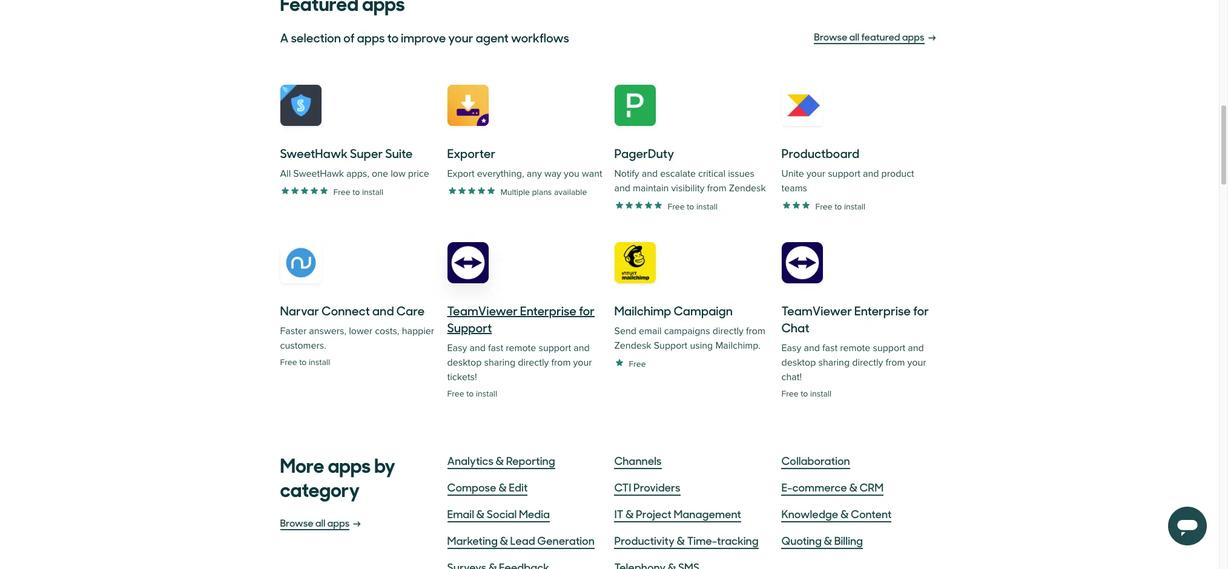 Task type: describe. For each thing, give the bounding box(es) containing it.
quoting
[[781, 533, 822, 548]]

visibility
[[671, 182, 705, 194]]

e-
[[781, 480, 792, 495]]

pagerduty notify and escalate critical issues and maintain visibility from zendesk
[[614, 144, 766, 194]]

channels link
[[614, 452, 662, 469]]

your inside teamviewer enterprise for support easy and fast remote support and desktop sharing directly from your tickets! free to install
[[573, 357, 592, 369]]

management
[[674, 506, 741, 521]]

compose
[[447, 480, 496, 495]]

from inside teamviewer enterprise for support easy and fast remote support and desktop sharing directly from your tickets! free to install
[[551, 357, 571, 369]]

send
[[614, 325, 636, 337]]

& for productivity & time-tracking
[[677, 533, 685, 548]]

sharing for support
[[484, 357, 515, 369]]

e-commerce & crm link
[[781, 479, 884, 496]]

cti providers link
[[614, 479, 680, 496]]

teamviewer enterprise for chat easy and fast remote support and desktop sharing directly from your chat! free to install
[[781, 302, 929, 399]]

to inside teamviewer enterprise for support easy and fast remote support and desktop sharing directly from your tickets! free to install
[[466, 389, 474, 399]]

all for a selection of apps to improve your agent workflows
[[849, 30, 859, 43]]

& for email & social media
[[476, 506, 485, 521]]

browse all apps link
[[280, 515, 438, 532]]

edit
[[509, 480, 528, 495]]

collaboration
[[781, 453, 850, 468]]

billing
[[834, 533, 863, 548]]

enterprise for teamviewer enterprise for chat
[[854, 302, 911, 319]]

install inside narvar connect and care faster answers, lower costs, happier customers. free to install
[[309, 357, 330, 368]]

free inside teamviewer enterprise for chat easy and fast remote support and desktop sharing directly from your chat! free to install
[[781, 389, 799, 399]]

analytics
[[447, 453, 494, 468]]

using
[[690, 340, 713, 352]]

marketing & lead generation link
[[447, 532, 595, 549]]

support for teamviewer enterprise for support
[[539, 342, 571, 354]]

costs,
[[375, 325, 399, 337]]

apps inside browse all apps "link"
[[327, 516, 350, 529]]

exporter export everything, any way you want
[[447, 144, 602, 180]]

free inside narvar connect and care faster answers, lower costs, happier customers. free to install
[[280, 357, 297, 368]]

chat
[[781, 319, 809, 336]]

cti
[[614, 480, 631, 495]]

quoting & billing
[[781, 533, 863, 548]]

collaboration link
[[781, 452, 850, 469]]

lower
[[349, 325, 372, 337]]

price
[[408, 168, 429, 180]]

reporting
[[506, 453, 555, 468]]

of
[[343, 28, 355, 46]]

everything,
[[477, 168, 524, 180]]

compose & edit link
[[447, 479, 528, 496]]

narvar connect and care faster answers, lower costs, happier customers. free to install
[[280, 302, 434, 368]]

chat!
[[781, 371, 802, 383]]

any
[[527, 168, 542, 180]]

analytics & reporting
[[447, 453, 555, 468]]

crm
[[860, 480, 884, 495]]

commerce
[[792, 480, 847, 495]]

tickets!
[[447, 371, 477, 383]]

apps inside browse all featured apps link
[[902, 30, 924, 43]]

way
[[544, 168, 561, 180]]

generation
[[537, 533, 595, 548]]

from inside teamviewer enterprise for chat easy and fast remote support and desktop sharing directly from your chat! free to install
[[886, 357, 905, 369]]

to left 'improve'
[[387, 28, 399, 46]]

by
[[374, 450, 395, 478]]

productivity & time-tracking link
[[614, 532, 759, 549]]

tracking
[[717, 533, 759, 548]]

more apps by category
[[280, 450, 395, 503]]

low
[[391, 168, 406, 180]]

cti providers
[[614, 480, 680, 495]]

& for knowledge & content
[[840, 506, 849, 521]]

zendesk inside pagerduty notify and escalate critical issues and maintain visibility from zendesk
[[729, 182, 766, 194]]

mailchimp.
[[715, 340, 761, 352]]

to inside narvar connect and care faster answers, lower costs, happier customers. free to install
[[299, 357, 307, 368]]

connect
[[322, 302, 370, 319]]

for for teamviewer enterprise for chat
[[913, 302, 929, 319]]

channels
[[614, 453, 662, 468]]

providers
[[633, 480, 680, 495]]

issues
[[728, 168, 755, 180]]

content
[[851, 506, 892, 521]]

from inside the mailchimp campaign send email campaigns directly from zendesk support using mailchimp.
[[746, 325, 765, 337]]

productboard unite your support and product teams
[[781, 144, 914, 194]]

free to install for your
[[815, 201, 865, 212]]

one
[[372, 168, 388, 180]]

more
[[280, 450, 324, 478]]

critical
[[698, 168, 726, 180]]

a
[[280, 28, 289, 46]]

teamviewer for chat
[[781, 302, 852, 319]]

productivity & time-tracking
[[614, 533, 759, 548]]

support inside the mailchimp campaign send email campaigns directly from zendesk support using mailchimp.
[[654, 340, 688, 352]]

email & social media
[[447, 506, 550, 521]]

for for teamviewer enterprise for support
[[579, 302, 595, 319]]

it & project management link
[[614, 506, 741, 523]]

browse for more apps by category
[[280, 516, 313, 529]]

free down send on the right of page
[[629, 359, 646, 369]]

notify
[[614, 168, 639, 180]]

to down the visibility in the right top of the page
[[687, 201, 694, 212]]

free down apps, at the left
[[333, 187, 350, 197]]

category
[[280, 474, 360, 503]]

maintain
[[633, 182, 669, 194]]

quoting & billing link
[[781, 532, 863, 549]]

productivity
[[614, 533, 675, 548]]

support inside productboard unite your support and product teams
[[828, 168, 860, 180]]

marketing & lead generation
[[447, 533, 595, 548]]

customers.
[[280, 340, 326, 352]]

workflows
[[511, 28, 569, 46]]

selection
[[291, 28, 341, 46]]

1 vertical spatial sweethawk
[[293, 168, 344, 180]]



Task type: locate. For each thing, give the bounding box(es) containing it.
free to install down the visibility in the right top of the page
[[668, 201, 718, 212]]

free down customers.
[[280, 357, 297, 368]]

easy for teamviewer enterprise for support
[[447, 342, 467, 354]]

apps,
[[346, 168, 369, 180]]

all for more apps by category
[[315, 516, 325, 529]]

2 horizontal spatial support
[[873, 342, 905, 354]]

1 horizontal spatial free to install
[[668, 201, 718, 212]]

0 vertical spatial support
[[447, 319, 492, 336]]

browse inside browse all featured apps link
[[814, 30, 847, 43]]

support inside teamviewer enterprise for chat easy and fast remote support and desktop sharing directly from your chat! free to install
[[873, 342, 905, 354]]

& left time-
[[677, 533, 685, 548]]

0 vertical spatial sweethawk
[[280, 144, 348, 162]]

apps
[[357, 28, 385, 46], [902, 30, 924, 43], [328, 450, 371, 478], [327, 516, 350, 529]]

directly for teamviewer enterprise for chat
[[852, 357, 883, 369]]

fast for chat
[[822, 342, 838, 354]]

want
[[582, 168, 602, 180]]

& for compose & edit
[[499, 480, 507, 495]]

fast for support
[[488, 342, 503, 354]]

media
[[519, 506, 550, 521]]

teams
[[781, 182, 807, 194]]

marketing
[[447, 533, 498, 548]]

& up compose & edit
[[496, 453, 504, 468]]

1 horizontal spatial zendesk
[[729, 182, 766, 194]]

email & social media link
[[447, 506, 550, 523]]

directly inside the mailchimp campaign send email campaigns directly from zendesk support using mailchimp.
[[713, 325, 744, 337]]

remote
[[506, 342, 536, 354], [840, 342, 870, 354]]

free down productboard unite your support and product teams
[[815, 201, 832, 212]]

support down campaigns
[[654, 340, 688, 352]]

1 easy from the left
[[447, 342, 467, 354]]

2 for from the left
[[913, 302, 929, 319]]

sharing inside teamviewer enterprise for chat easy and fast remote support and desktop sharing directly from your chat! free to install
[[818, 357, 850, 369]]

free to install down apps, at the left
[[333, 187, 383, 197]]

support up the tickets!
[[447, 319, 492, 336]]

from inside pagerduty notify and escalate critical issues and maintain visibility from zendesk
[[707, 182, 726, 194]]

export
[[447, 168, 475, 180]]

0 horizontal spatial support
[[539, 342, 571, 354]]

desktop for support
[[447, 357, 482, 369]]

0 horizontal spatial fast
[[488, 342, 503, 354]]

1 vertical spatial zendesk
[[614, 340, 651, 352]]

1 horizontal spatial support
[[828, 168, 860, 180]]

sweethawk super suite all sweethawk apps, one low price
[[280, 144, 429, 180]]

mailchimp
[[614, 302, 671, 319]]

directly inside teamviewer enterprise for chat easy and fast remote support and desktop sharing directly from your chat! free to install
[[852, 357, 883, 369]]

0 horizontal spatial zendesk
[[614, 340, 651, 352]]

enterprise for teamviewer enterprise for support
[[520, 302, 577, 319]]

1 horizontal spatial remote
[[840, 342, 870, 354]]

and inside productboard unite your support and product teams
[[863, 168, 879, 180]]

campaigns
[[664, 325, 710, 337]]

escalate
[[660, 168, 696, 180]]

& inside 'link'
[[499, 480, 507, 495]]

browse for a selection of apps to improve your agent workflows
[[814, 30, 847, 43]]

featured
[[861, 30, 900, 43]]

to down productboard unite your support and product teams
[[835, 201, 842, 212]]

1 vertical spatial browse
[[280, 516, 313, 529]]

1 sharing from the left
[[484, 357, 515, 369]]

answers,
[[309, 325, 346, 337]]

1 remote from the left
[[506, 342, 536, 354]]

sharing inside teamviewer enterprise for support easy and fast remote support and desktop sharing directly from your tickets! free to install
[[484, 357, 515, 369]]

1 desktop from the left
[[447, 357, 482, 369]]

to down the tickets!
[[466, 389, 474, 399]]

2 remote from the left
[[840, 342, 870, 354]]

support inside teamviewer enterprise for support easy and fast remote support and desktop sharing directly from your tickets! free to install
[[447, 319, 492, 336]]

0 horizontal spatial teamviewer
[[447, 302, 518, 319]]

& for quoting & billing
[[824, 533, 832, 548]]

knowledge & content link
[[781, 506, 892, 523]]

free to install for and
[[668, 201, 718, 212]]

desktop inside teamviewer enterprise for support easy and fast remote support and desktop sharing directly from your tickets! free to install
[[447, 357, 482, 369]]

and
[[642, 168, 658, 180], [863, 168, 879, 180], [614, 182, 630, 194], [372, 302, 394, 319], [470, 342, 486, 354], [574, 342, 590, 354], [804, 342, 820, 354], [908, 342, 924, 354]]

to inside teamviewer enterprise for chat easy and fast remote support and desktop sharing directly from your chat! free to install
[[801, 389, 808, 399]]

fast
[[488, 342, 503, 354], [822, 342, 838, 354]]

directly inside teamviewer enterprise for support easy and fast remote support and desktop sharing directly from your tickets! free to install
[[518, 357, 549, 369]]

1 vertical spatial support
[[654, 340, 688, 352]]

support
[[447, 319, 492, 336], [654, 340, 688, 352]]

multiple plans available
[[501, 187, 587, 197]]

1 horizontal spatial teamviewer
[[781, 302, 852, 319]]

sweethawk right all
[[293, 168, 344, 180]]

for inside teamviewer enterprise for chat easy and fast remote support and desktop sharing directly from your chat! free to install
[[913, 302, 929, 319]]

1 vertical spatial all
[[315, 516, 325, 529]]

unite
[[781, 168, 804, 180]]

& right it at the bottom right
[[626, 506, 634, 521]]

1 horizontal spatial browse
[[814, 30, 847, 43]]

1 for from the left
[[579, 302, 595, 319]]

happier
[[402, 325, 434, 337]]

support
[[828, 168, 860, 180], [539, 342, 571, 354], [873, 342, 905, 354]]

zendesk inside the mailchimp campaign send email campaigns directly from zendesk support using mailchimp.
[[614, 340, 651, 352]]

teamviewer enterprise for support easy and fast remote support and desktop sharing directly from your tickets! free to install
[[447, 302, 595, 399]]

& left content
[[840, 506, 849, 521]]

2 teamviewer from the left
[[781, 302, 852, 319]]

1 horizontal spatial fast
[[822, 342, 838, 354]]

install inside teamviewer enterprise for chat easy and fast remote support and desktop sharing directly from your chat! free to install
[[810, 389, 832, 399]]

1 horizontal spatial enterprise
[[854, 302, 911, 319]]

0 vertical spatial all
[[849, 30, 859, 43]]

your inside teamviewer enterprise for chat easy and fast remote support and desktop sharing directly from your chat! free to install
[[907, 357, 926, 369]]

& left the billing
[[824, 533, 832, 548]]

& for it & project management
[[626, 506, 634, 521]]

enterprise inside teamviewer enterprise for chat easy and fast remote support and desktop sharing directly from your chat! free to install
[[854, 302, 911, 319]]

teamviewer for support
[[447, 302, 518, 319]]

zendesk
[[729, 182, 766, 194], [614, 340, 651, 352]]

support inside teamviewer enterprise for support easy and fast remote support and desktop sharing directly from your tickets! free to install
[[539, 342, 571, 354]]

remote for support
[[506, 342, 536, 354]]

2 horizontal spatial directly
[[852, 357, 883, 369]]

1 horizontal spatial support
[[654, 340, 688, 352]]

plans
[[532, 187, 552, 197]]

& left lead
[[500, 533, 508, 548]]

super
[[350, 144, 383, 162]]

enterprise
[[520, 302, 577, 319], [854, 302, 911, 319]]

pagerduty
[[614, 144, 674, 162]]

2 easy from the left
[[781, 342, 801, 354]]

enterprise inside teamviewer enterprise for support easy and fast remote support and desktop sharing directly from your tickets! free to install
[[520, 302, 577, 319]]

zendesk down issues in the right top of the page
[[729, 182, 766, 194]]

free to install
[[333, 187, 383, 197], [668, 201, 718, 212], [815, 201, 865, 212]]

& inside "link"
[[496, 453, 504, 468]]

sweethawk
[[280, 144, 348, 162], [293, 168, 344, 180]]

free to install down productboard unite your support and product teams
[[815, 201, 865, 212]]

browse down category
[[280, 516, 313, 529]]

directly
[[713, 325, 744, 337], [518, 357, 549, 369], [852, 357, 883, 369]]

teamviewer inside teamviewer enterprise for chat easy and fast remote support and desktop sharing directly from your chat! free to install
[[781, 302, 852, 319]]

compose & edit
[[447, 480, 528, 495]]

browse all featured apps link
[[814, 29, 939, 46]]

apps right featured
[[902, 30, 924, 43]]

0 horizontal spatial browse
[[280, 516, 313, 529]]

it & project management
[[614, 506, 741, 521]]

available
[[554, 187, 587, 197]]

for inside teamviewer enterprise for support easy and fast remote support and desktop sharing directly from your tickets! free to install
[[579, 302, 595, 319]]

faster
[[280, 325, 307, 337]]

remote for chat
[[840, 342, 870, 354]]

easy up the tickets!
[[447, 342, 467, 354]]

sweethawk up all
[[280, 144, 348, 162]]

time-
[[687, 533, 717, 548]]

all down category
[[315, 516, 325, 529]]

agent
[[476, 28, 509, 46]]

0 horizontal spatial all
[[315, 516, 325, 529]]

desktop up the tickets!
[[447, 357, 482, 369]]

multiple
[[501, 187, 530, 197]]

product
[[881, 168, 914, 180]]

a selection of apps to improve your agent workflows
[[280, 28, 569, 46]]

care
[[396, 302, 425, 319]]

to down customers.
[[299, 357, 307, 368]]

0 horizontal spatial desktop
[[447, 357, 482, 369]]

all left featured
[[849, 30, 859, 43]]

all inside browse all apps "link"
[[315, 516, 325, 529]]

apps right of at the top of the page
[[357, 28, 385, 46]]

1 fast from the left
[[488, 342, 503, 354]]

free down chat!
[[781, 389, 799, 399]]

0 horizontal spatial for
[[579, 302, 595, 319]]

knowledge & content
[[781, 506, 892, 521]]

browse all featured apps
[[814, 30, 924, 43]]

& right email
[[476, 506, 485, 521]]

apps left "by"
[[328, 450, 371, 478]]

to
[[387, 28, 399, 46], [353, 187, 360, 197], [687, 201, 694, 212], [835, 201, 842, 212], [299, 357, 307, 368], [466, 389, 474, 399], [801, 389, 808, 399]]

0 horizontal spatial free to install
[[333, 187, 383, 197]]

easy for teamviewer enterprise for chat
[[781, 342, 801, 354]]

your inside productboard unite your support and product teams
[[807, 168, 825, 180]]

teamviewer inside teamviewer enterprise for support easy and fast remote support and desktop sharing directly from your tickets! free to install
[[447, 302, 518, 319]]

remote inside teamviewer enterprise for support easy and fast remote support and desktop sharing directly from your tickets! free to install
[[506, 342, 536, 354]]

install
[[362, 187, 383, 197], [696, 201, 718, 212], [844, 201, 865, 212], [309, 357, 330, 368], [476, 389, 497, 399], [810, 389, 832, 399]]

e-commerce & crm
[[781, 480, 884, 495]]

all inside browse all featured apps link
[[849, 30, 859, 43]]

suite
[[385, 144, 413, 162]]

easy inside teamviewer enterprise for support easy and fast remote support and desktop sharing directly from your tickets! free to install
[[447, 342, 467, 354]]

email
[[447, 506, 474, 521]]

desktop inside teamviewer enterprise for chat easy and fast remote support and desktop sharing directly from your chat! free to install
[[781, 357, 816, 369]]

improve
[[401, 28, 446, 46]]

easy inside teamviewer enterprise for chat easy and fast remote support and desktop sharing directly from your chat! free to install
[[781, 342, 801, 354]]

1 horizontal spatial desktop
[[781, 357, 816, 369]]

0 horizontal spatial easy
[[447, 342, 467, 354]]

analytics & reporting link
[[447, 452, 555, 469]]

1 horizontal spatial all
[[849, 30, 859, 43]]

and inside narvar connect and care faster answers, lower costs, happier customers. free to install
[[372, 302, 394, 319]]

free down the tickets!
[[447, 389, 464, 399]]

narvar
[[280, 302, 319, 319]]

0 horizontal spatial enterprise
[[520, 302, 577, 319]]

easy down chat
[[781, 342, 801, 354]]

apps inside more apps by category
[[328, 450, 371, 478]]

mailchimp campaign send email campaigns directly from zendesk support using mailchimp.
[[614, 302, 765, 352]]

1 teamviewer from the left
[[447, 302, 518, 319]]

1 enterprise from the left
[[520, 302, 577, 319]]

fast inside teamviewer enterprise for chat easy and fast remote support and desktop sharing directly from your chat! free to install
[[822, 342, 838, 354]]

lead
[[510, 533, 535, 548]]

1 horizontal spatial easy
[[781, 342, 801, 354]]

it
[[614, 506, 623, 521]]

to down apps, at the left
[[353, 187, 360, 197]]

remote inside teamviewer enterprise for chat easy and fast remote support and desktop sharing directly from your chat! free to install
[[840, 342, 870, 354]]

social
[[487, 506, 517, 521]]

apps down category
[[327, 516, 350, 529]]

& for marketing & lead generation
[[500, 533, 508, 548]]

all
[[849, 30, 859, 43], [315, 516, 325, 529]]

directly for teamviewer enterprise for support
[[518, 357, 549, 369]]

2 fast from the left
[[822, 342, 838, 354]]

browse inside browse all apps "link"
[[280, 516, 313, 529]]

2 horizontal spatial free to install
[[815, 201, 865, 212]]

free down the visibility in the right top of the page
[[668, 201, 685, 212]]

2 desktop from the left
[[781, 357, 816, 369]]

0 horizontal spatial directly
[[518, 357, 549, 369]]

desktop for chat
[[781, 357, 816, 369]]

& for analytics & reporting
[[496, 453, 504, 468]]

1 horizontal spatial sharing
[[818, 357, 850, 369]]

all
[[280, 168, 291, 180]]

exporter
[[447, 144, 495, 162]]

fast inside teamviewer enterprise for support easy and fast remote support and desktop sharing directly from your tickets! free to install
[[488, 342, 503, 354]]

& left crm
[[849, 480, 858, 495]]

desktop up chat!
[[781, 357, 816, 369]]

sharing for chat
[[818, 357, 850, 369]]

for
[[579, 302, 595, 319], [913, 302, 929, 319]]

0 vertical spatial browse
[[814, 30, 847, 43]]

teamviewer
[[447, 302, 518, 319], [781, 302, 852, 319]]

2 sharing from the left
[[818, 357, 850, 369]]

free to install for suite
[[333, 187, 383, 197]]

free inside teamviewer enterprise for support easy and fast remote support and desktop sharing directly from your tickets! free to install
[[447, 389, 464, 399]]

free
[[333, 187, 350, 197], [668, 201, 685, 212], [815, 201, 832, 212], [280, 357, 297, 368], [629, 359, 646, 369], [447, 389, 464, 399], [781, 389, 799, 399]]

1 horizontal spatial for
[[913, 302, 929, 319]]

install inside teamviewer enterprise for support easy and fast remote support and desktop sharing directly from your tickets! free to install
[[476, 389, 497, 399]]

to down chat!
[[801, 389, 808, 399]]

browse left featured
[[814, 30, 847, 43]]

1 horizontal spatial directly
[[713, 325, 744, 337]]

sharing
[[484, 357, 515, 369], [818, 357, 850, 369]]

& left edit
[[499, 480, 507, 495]]

support for teamviewer enterprise for chat
[[873, 342, 905, 354]]

0 horizontal spatial support
[[447, 319, 492, 336]]

0 vertical spatial zendesk
[[729, 182, 766, 194]]

0 horizontal spatial sharing
[[484, 357, 515, 369]]

0 horizontal spatial remote
[[506, 342, 536, 354]]

productboard
[[781, 144, 859, 162]]

2 enterprise from the left
[[854, 302, 911, 319]]

zendesk down send on the right of page
[[614, 340, 651, 352]]

email
[[639, 325, 662, 337]]



Task type: vqa. For each thing, say whether or not it's contained in the screenshot.


